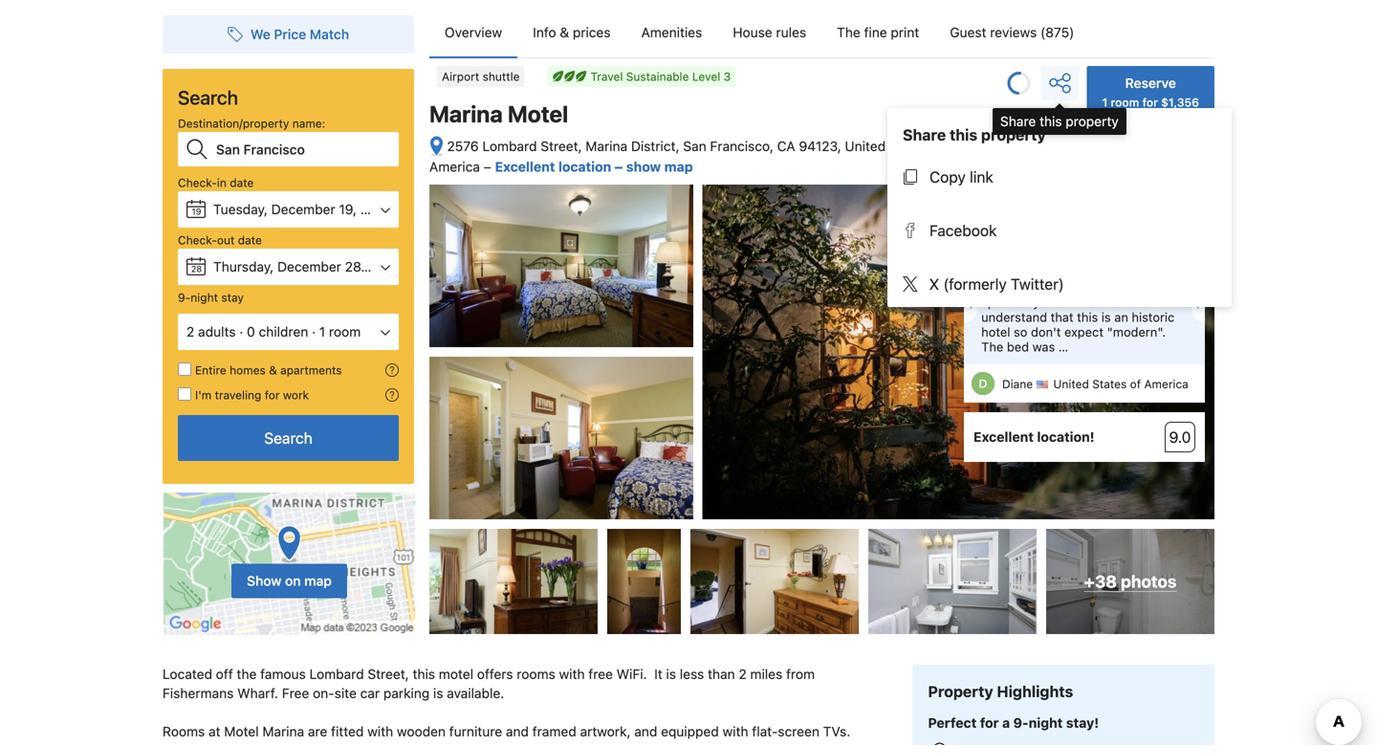 Task type: locate. For each thing, give the bounding box(es) containing it.
1 vertical spatial for
[[265, 388, 280, 402]]

we'll show you stays where you can have the entire place to yourself image
[[386, 364, 399, 377]]

+38 photos link
[[1047, 529, 1215, 634]]

0 vertical spatial 2
[[187, 324, 194, 340]]

2 vertical spatial room
[[329, 324, 361, 340]]

check-out date
[[178, 233, 262, 247]]

– down marina motel
[[484, 159, 491, 175]]

parking
[[383, 686, 430, 701]]

excellent
[[495, 159, 555, 175], [974, 429, 1034, 445]]

this up expect
[[1077, 310, 1098, 324]]

0 horizontal spatial 9-
[[178, 291, 191, 304]]

is inside the office staff were extremely kind and helpful. our room was spotlessly clean. you have to understand that this is an historic hotel so don't expect "modern". the bed was …
[[1102, 310, 1111, 324]]

1 horizontal spatial motel
[[508, 100, 568, 127]]

this up parking
[[413, 666, 435, 682]]

are up 'kitchen'
[[308, 724, 327, 740]]

map
[[665, 159, 693, 175], [304, 573, 332, 589]]

1 vertical spatial search
[[264, 429, 313, 447]]

1 rooms from the top
[[163, 724, 205, 740]]

motel down "shuttle"
[[508, 100, 568, 127]]

0 vertical spatial for
[[1143, 96, 1158, 109]]

were
[[1074, 265, 1101, 279]]

0 vertical spatial december
[[271, 201, 335, 217]]

1 vertical spatial lombard
[[310, 666, 364, 682]]

the left fine
[[837, 24, 861, 40]]

room down reserve at top
[[1111, 96, 1140, 109]]

2 horizontal spatial marina
[[586, 138, 628, 154]]

info & prices link
[[518, 8, 626, 57]]

lombard inside located off the famous lombard street, this motel offers rooms with free wifi.  it is less than 2 miles from fishermans wharf. free on-site car parking is available. rooms at motel marina are fitted with wooden furniture and framed artwork, and equipped with flat-screen tvs. rooms with self-catering kitchen facilities are availab
[[310, 666, 364, 682]]

0 horizontal spatial lombard
[[310, 666, 364, 682]]

0 horizontal spatial night
[[191, 291, 218, 304]]

0 horizontal spatial are
[[308, 724, 327, 740]]

are down wooden
[[424, 743, 443, 745]]

francisco,
[[710, 138, 774, 154]]

rooms
[[163, 724, 205, 740], [163, 743, 205, 745]]

search inside button
[[264, 429, 313, 447]]

0 horizontal spatial map
[[304, 573, 332, 589]]

1 horizontal spatial of
[[1130, 378, 1141, 391]]

1 vertical spatial &
[[269, 364, 277, 377]]

facilities
[[369, 743, 420, 745]]

0 horizontal spatial excellent
[[495, 159, 555, 175]]

0 vertical spatial &
[[560, 24, 569, 40]]

are
[[308, 724, 327, 740], [424, 743, 443, 745]]

if you select this option, we'll show you popular business travel features like breakfast, wifi and free parking. image
[[386, 388, 399, 402]]

we'll show you stays where you can have the entire place to yourself image
[[386, 364, 399, 377]]

0 vertical spatial are
[[308, 724, 327, 740]]

1 vertical spatial marina
[[586, 138, 628, 154]]

2023
[[360, 201, 393, 217], [368, 259, 401, 275]]

1 horizontal spatial are
[[424, 743, 443, 745]]

print
[[891, 24, 920, 40]]

0 vertical spatial lombard
[[483, 138, 537, 154]]

thursday,
[[213, 259, 274, 275]]

with up facilities
[[368, 724, 393, 740]]

out
[[217, 233, 235, 247]]

with down at
[[209, 743, 234, 745]]

united right 94123,
[[845, 138, 886, 154]]

motel
[[508, 100, 568, 127], [224, 724, 259, 740]]

hotel
[[982, 325, 1011, 339]]

0 horizontal spatial share
[[903, 126, 946, 144]]

that
[[1051, 310, 1074, 324]]

sustainable
[[626, 70, 689, 83]]

destination/property name:
[[178, 117, 325, 130]]

property up the 'link'
[[981, 126, 1046, 144]]

of up copy
[[933, 138, 945, 154]]

motel up self-
[[224, 724, 259, 740]]

is left 'an'
[[1102, 310, 1111, 324]]

2 adults · 0 children · 1 room button
[[178, 314, 399, 350]]

level
[[692, 70, 721, 83]]

location!
[[1037, 429, 1095, 445]]

states down expect
[[1093, 378, 1127, 391]]

this up copy link button
[[1040, 113, 1062, 129]]

room
[[1111, 96, 1140, 109], [1106, 280, 1136, 294], [329, 324, 361, 340]]

marina motel
[[430, 100, 568, 127]]

0 vertical spatial night
[[191, 291, 218, 304]]

reserve 1 room for $1,356
[[1102, 75, 1200, 109]]

lombard down marina motel
[[483, 138, 537, 154]]

show on map button
[[163, 492, 416, 636], [232, 564, 347, 598]]

1 horizontal spatial search
[[264, 429, 313, 447]]

prices
[[573, 24, 611, 40]]

0 vertical spatial date
[[230, 176, 254, 189]]

2 check- from the top
[[178, 233, 217, 247]]

0 horizontal spatial and
[[506, 724, 529, 740]]

was
[[1139, 280, 1162, 294], [1033, 340, 1055, 354]]

share this property up the 'link'
[[903, 126, 1046, 144]]

for left the work
[[265, 388, 280, 402]]

0 vertical spatial 2023
[[360, 201, 393, 217]]

wooden
[[397, 724, 446, 740]]

date right in
[[230, 176, 254, 189]]

1 horizontal spatial america
[[1145, 378, 1189, 391]]

0 vertical spatial was
[[1139, 280, 1162, 294]]

check- down 19
[[178, 233, 217, 247]]

1 vertical spatial the
[[982, 265, 1004, 279]]

copy
[[930, 168, 966, 186]]

1 vertical spatial night
[[1029, 715, 1063, 731]]

and down "office" at the right top of the page
[[1010, 280, 1031, 294]]

guest
[[950, 24, 987, 40]]

excellent down marina motel
[[495, 159, 555, 175]]

with
[[559, 666, 585, 682], [368, 724, 393, 740], [723, 724, 749, 740], [209, 743, 234, 745]]

1 vertical spatial map
[[304, 573, 332, 589]]

1 horizontal spatial map
[[665, 159, 693, 175]]

don't
[[1031, 325, 1061, 339]]

date for check-out date
[[238, 233, 262, 247]]

1 horizontal spatial united
[[1054, 378, 1089, 391]]

1 – from the left
[[484, 159, 491, 175]]

1 vertical spatial date
[[238, 233, 262, 247]]

excellent down the diane on the bottom of page
[[974, 429, 1034, 445]]

and left framed
[[506, 724, 529, 740]]

if you select this option, we'll show you popular business travel features like breakfast, wifi and free parking. image
[[386, 388, 399, 402]]

tuesday, december 19, 2023
[[213, 201, 393, 217]]

room up apartments
[[329, 324, 361, 340]]

0 horizontal spatial america
[[430, 159, 480, 175]]

2
[[187, 324, 194, 340], [739, 666, 747, 682]]

1 vertical spatial united
[[1054, 378, 1089, 391]]

0 horizontal spatial for
[[265, 388, 280, 402]]

lombard inside 2576 lombard street, marina district, san francisco, ca 94123, united states of america
[[483, 138, 537, 154]]

the
[[837, 24, 861, 40], [982, 265, 1004, 279], [982, 340, 1004, 354]]

excellent location – show map button
[[495, 159, 693, 175]]

2 horizontal spatial for
[[1143, 96, 1158, 109]]

airport
[[442, 70, 479, 83]]

for inside search section
[[265, 388, 280, 402]]

0 horizontal spatial of
[[933, 138, 945, 154]]

0 vertical spatial search
[[178, 86, 238, 109]]

we price match button
[[220, 17, 357, 52]]

for left a
[[980, 715, 999, 731]]

understand
[[982, 310, 1048, 324]]

0 horizontal spatial 2
[[187, 324, 194, 340]]

was down don't
[[1033, 340, 1055, 354]]

room up have
[[1106, 280, 1136, 294]]

2 horizontal spatial and
[[1010, 280, 1031, 294]]

1 vertical spatial check-
[[178, 233, 217, 247]]

states right 94123,
[[890, 138, 929, 154]]

the for the office staff were extremely kind and helpful. our room was spotlessly clean. you have to understand that this is an historic hotel so don't expect "modern". the bed was …
[[982, 265, 1004, 279]]

28,
[[345, 259, 365, 275]]

1 vertical spatial street,
[[368, 666, 409, 682]]

the down hotel
[[982, 340, 1004, 354]]

2 vertical spatial marina
[[262, 724, 304, 740]]

for
[[1143, 96, 1158, 109], [265, 388, 280, 402], [980, 715, 999, 731]]

0 vertical spatial room
[[1111, 96, 1140, 109]]

2 · from the left
[[312, 324, 316, 340]]

united inside 2576 lombard street, marina district, san francisco, ca 94123, united states of america
[[845, 138, 886, 154]]

0 vertical spatial the
[[837, 24, 861, 40]]

date
[[230, 176, 254, 189], [238, 233, 262, 247]]

0 horizontal spatial –
[[484, 159, 491, 175]]

0 vertical spatial america
[[430, 159, 480, 175]]

1 vertical spatial was
[[1033, 340, 1055, 354]]

2576 lombard street, marina district, san francisco, ca 94123, united states of america
[[430, 138, 945, 175]]

& right homes
[[269, 364, 277, 377]]

this inside the office staff were extremely kind and helpful. our room was spotlessly clean. you have to understand that this is an historic hotel so don't expect "modern". the bed was …
[[1077, 310, 1098, 324]]

0 vertical spatial map
[[665, 159, 693, 175]]

0 horizontal spatial marina
[[262, 724, 304, 740]]

bed
[[1007, 340, 1029, 354]]

1 inside 2 adults · 0 children · 1 room dropdown button
[[319, 324, 325, 340]]

check- up 19
[[178, 176, 217, 189]]

· right children
[[312, 324, 316, 340]]

& right info
[[560, 24, 569, 40]]

1 horizontal spatial &
[[560, 24, 569, 40]]

this inside located off the famous lombard street, this motel offers rooms with free wifi.  it is less than 2 miles from fishermans wharf. free on-site car parking is available. rooms at motel marina are fitted with wooden furniture and framed artwork, and equipped with flat-screen tvs. rooms with self-catering kitchen facilities are availab
[[413, 666, 435, 682]]

overview link
[[430, 8, 518, 57]]

0 vertical spatial check-
[[178, 176, 217, 189]]

0 horizontal spatial states
[[890, 138, 929, 154]]

night
[[191, 291, 218, 304], [1029, 715, 1063, 731]]

the up kind
[[982, 265, 1004, 279]]

2023 right 28,
[[368, 259, 401, 275]]

united down …
[[1054, 378, 1089, 391]]

was up to
[[1139, 280, 1162, 294]]

94123,
[[799, 138, 842, 154]]

0 vertical spatial rooms
[[163, 724, 205, 740]]

2023 for thursday, december 28, 2023
[[368, 259, 401, 275]]

2023 right 19,
[[360, 201, 393, 217]]

share up copy
[[903, 126, 946, 144]]

1 horizontal spatial states
[[1093, 378, 1127, 391]]

december left 19,
[[271, 201, 335, 217]]

have
[[1106, 295, 1134, 309]]

framed
[[533, 724, 577, 740]]

night left stay
[[191, 291, 218, 304]]

0 vertical spatial street,
[[541, 138, 582, 154]]

rooms down fishermans
[[163, 743, 205, 745]]

2 horizontal spatial is
[[1102, 310, 1111, 324]]

1 horizontal spatial and
[[635, 724, 658, 740]]

&
[[560, 24, 569, 40], [269, 364, 277, 377]]

than
[[708, 666, 735, 682]]

1 check- from the top
[[178, 176, 217, 189]]

furniture
[[449, 724, 502, 740]]

extremely
[[1105, 265, 1162, 279]]

rooms left at
[[163, 724, 205, 740]]

0 vertical spatial motel
[[508, 100, 568, 127]]

stay
[[221, 291, 244, 304]]

2 vertical spatial for
[[980, 715, 999, 731]]

0 vertical spatial excellent
[[495, 159, 555, 175]]

0 horizontal spatial property
[[981, 126, 1046, 144]]

night down highlights
[[1029, 715, 1063, 731]]

search up destination/property
[[178, 86, 238, 109]]

december left 28,
[[277, 259, 341, 275]]

2 rooms from the top
[[163, 743, 205, 745]]

marina inside 2576 lombard street, marina district, san francisco, ca 94123, united states of america
[[586, 138, 628, 154]]

1 left $1,356
[[1102, 96, 1108, 109]]

marina up catering
[[262, 724, 304, 740]]

for down reserve at top
[[1143, 96, 1158, 109]]

search down the work
[[264, 429, 313, 447]]

on-
[[313, 686, 335, 701]]

kind
[[982, 280, 1006, 294]]

1 horizontal spatial 1
[[1102, 96, 1108, 109]]

2 right than
[[739, 666, 747, 682]]

1 vertical spatial room
[[1106, 280, 1136, 294]]

it
[[654, 666, 663, 682]]

lombard up site
[[310, 666, 364, 682]]

entire homes & apartments
[[195, 364, 342, 377]]

2 vertical spatial is
[[433, 686, 443, 701]]

america down 2576
[[430, 159, 480, 175]]

1 horizontal spatial lombard
[[483, 138, 537, 154]]

1 horizontal spatial marina
[[430, 100, 503, 127]]

share up copy link button
[[1001, 113, 1036, 129]]

1 vertical spatial 2023
[[368, 259, 401, 275]]

1 horizontal spatial share
[[1001, 113, 1036, 129]]

1 vertical spatial december
[[277, 259, 341, 275]]

street, up parking
[[368, 666, 409, 682]]

homes
[[230, 364, 266, 377]]

scored 9.0 element
[[1165, 422, 1196, 453]]

1 vertical spatial states
[[1093, 378, 1127, 391]]

and right artwork, at the left bottom of the page
[[635, 724, 658, 740]]

reviews
[[990, 24, 1037, 40]]

our
[[1081, 280, 1102, 294]]

· left 0
[[239, 324, 243, 340]]

airport shuttle
[[442, 70, 520, 83]]

– left show
[[615, 159, 623, 175]]

1 vertical spatial 2
[[739, 666, 747, 682]]

with left flat-
[[723, 724, 749, 740]]

an
[[1115, 310, 1129, 324]]

america up 9.0
[[1145, 378, 1189, 391]]

0 vertical spatial 1
[[1102, 96, 1108, 109]]

0 horizontal spatial motel
[[224, 724, 259, 740]]

room inside the office staff were extremely kind and helpful. our room was spotlessly clean. you have to understand that this is an historic hotel so don't expect "modern". the bed was …
[[1106, 280, 1136, 294]]

night inside search section
[[191, 291, 218, 304]]

property
[[1066, 113, 1119, 129], [981, 126, 1046, 144]]

0 vertical spatial states
[[890, 138, 929, 154]]

marina up 2576
[[430, 100, 503, 127]]

1 horizontal spatial 9-
[[1014, 715, 1029, 731]]

2023 for tuesday, december 19, 2023
[[360, 201, 393, 217]]

marina up excellent location – show map button
[[586, 138, 628, 154]]

street, inside 2576 lombard street, marina district, san francisco, ca 94123, united states of america
[[541, 138, 582, 154]]

1 vertical spatial motel
[[224, 724, 259, 740]]

0 horizontal spatial street,
[[368, 666, 409, 682]]

map down san
[[665, 159, 693, 175]]

show on map
[[247, 573, 332, 589]]

you
[[1081, 295, 1103, 309]]

a
[[1003, 715, 1010, 731]]

street, up location
[[541, 138, 582, 154]]

1 right children
[[319, 324, 325, 340]]

1 vertical spatial rooms
[[163, 743, 205, 745]]

of down "modern". on the top
[[1130, 378, 1141, 391]]

0 horizontal spatial 1
[[319, 324, 325, 340]]

1 horizontal spatial ·
[[312, 324, 316, 340]]

excellent location!
[[974, 429, 1095, 445]]

is right it on the left
[[666, 666, 676, 682]]

date right 'out'
[[238, 233, 262, 247]]

property up copy link button
[[1066, 113, 1119, 129]]

offers
[[477, 666, 513, 682]]

2576
[[447, 138, 479, 154]]

x
[[929, 275, 940, 293]]

9- right a
[[1014, 715, 1029, 731]]

is down motel
[[433, 686, 443, 701]]

amenities link
[[626, 8, 718, 57]]

highlights
[[997, 683, 1074, 701]]

map right on
[[304, 573, 332, 589]]

1 horizontal spatial for
[[980, 715, 999, 731]]

9- left stay
[[178, 291, 191, 304]]

1 horizontal spatial –
[[615, 159, 623, 175]]

9- inside search section
[[178, 291, 191, 304]]

show
[[247, 573, 282, 589]]

0 horizontal spatial ·
[[239, 324, 243, 340]]

motel inside located off the famous lombard street, this motel offers rooms with free wifi.  it is less than 2 miles from fishermans wharf. free on-site car parking is available. rooms at motel marina are fitted with wooden furniture and framed artwork, and equipped with flat-screen tvs. rooms with self-catering kitchen facilities are availab
[[224, 724, 259, 740]]

2 vertical spatial the
[[982, 340, 1004, 354]]

2 left adults
[[187, 324, 194, 340]]

and inside the office staff were extremely kind and helpful. our room was spotlessly clean. you have to understand that this is an historic hotel so don't expect "modern". the bed was …
[[1010, 280, 1031, 294]]



Task type: describe. For each thing, give the bounding box(es) containing it.
9.0
[[1170, 428, 1191, 446]]

next image
[[1198, 298, 1209, 309]]

thursday, december 28, 2023
[[213, 259, 401, 275]]

(875)
[[1041, 24, 1075, 40]]

rooms
[[517, 666, 556, 682]]

catering
[[266, 743, 317, 745]]

2 – from the left
[[615, 159, 623, 175]]

room inside dropdown button
[[329, 324, 361, 340]]

we price match
[[251, 26, 349, 42]]

less
[[680, 666, 704, 682]]

staff
[[1044, 265, 1070, 279]]

from
[[786, 666, 815, 682]]

house rules link
[[718, 8, 822, 57]]

we
[[251, 26, 270, 42]]

0
[[247, 324, 255, 340]]

perfect
[[928, 715, 977, 731]]

located
[[163, 666, 212, 682]]

america inside 2576 lombard street, marina district, san francisco, ca 94123, united states of america
[[430, 159, 480, 175]]

amenities
[[641, 24, 702, 40]]

at
[[209, 724, 221, 740]]

for inside reserve 1 room for $1,356
[[1143, 96, 1158, 109]]

price
[[274, 26, 306, 42]]

united states of america
[[1054, 378, 1189, 391]]

rated very good element
[[974, 204, 1157, 227]]

1 horizontal spatial was
[[1139, 280, 1162, 294]]

historic
[[1132, 310, 1175, 324]]

house
[[733, 24, 773, 40]]

san
[[683, 138, 707, 154]]

name:
[[292, 117, 325, 130]]

1 vertical spatial are
[[424, 743, 443, 745]]

rules
[[776, 24, 807, 40]]

street, inside located off the famous lombard street, this motel offers rooms with free wifi.  it is less than 2 miles from fishermans wharf. free on-site car parking is available. rooms at motel marina are fitted with wooden furniture and framed artwork, and equipped with flat-screen tvs. rooms with self-catering kitchen facilities are availab
[[368, 666, 409, 682]]

the
[[237, 666, 257, 682]]

check-in date
[[178, 176, 254, 189]]

1 vertical spatial of
[[1130, 378, 1141, 391]]

3
[[724, 70, 731, 83]]

1 vertical spatial america
[[1145, 378, 1189, 391]]

room inside reserve 1 room for $1,356
[[1111, 96, 1140, 109]]

facebook
[[930, 221, 997, 240]]

famous
[[260, 666, 306, 682]]

2 adults · 0 children · 1 room
[[187, 324, 361, 340]]

previous image
[[960, 298, 972, 309]]

adults
[[198, 324, 236, 340]]

1 inside reserve 1 room for $1,356
[[1102, 96, 1108, 109]]

off
[[216, 666, 233, 682]]

fine
[[864, 24, 887, 40]]

fishermans
[[163, 686, 234, 701]]

kitchen
[[320, 743, 366, 745]]

0 horizontal spatial search
[[178, 86, 238, 109]]

2 inside located off the famous lombard street, this motel offers rooms with free wifi.  it is less than 2 miles from fishermans wharf. free on-site car parking is available. rooms at motel marina are fitted with wooden furniture and framed artwork, and equipped with flat-screen tvs. rooms with self-catering kitchen facilities are availab
[[739, 666, 747, 682]]

reserve
[[1126, 75, 1177, 91]]

Where are you going? field
[[209, 132, 399, 166]]

photos
[[1121, 572, 1177, 591]]

states inside 2576 lombard street, marina district, san francisco, ca 94123, united states of america
[[890, 138, 929, 154]]

2 inside dropdown button
[[187, 324, 194, 340]]

clean.
[[1043, 295, 1078, 309]]

19
[[192, 207, 201, 217]]

1 horizontal spatial is
[[666, 666, 676, 682]]

this up copy link
[[950, 126, 978, 144]]

located off the famous lombard street, this motel offers rooms with free wifi.  it is less than 2 miles from fishermans wharf. free on-site car parking is available. rooms at motel marina are fitted with wooden furniture and framed artwork, and equipped with flat-screen tvs. rooms with self-catering kitchen facilities are availab
[[163, 666, 854, 745]]

"modern".
[[1107, 325, 1166, 339]]

map inside search section
[[304, 573, 332, 589]]

tvs.
[[823, 724, 851, 740]]

free
[[282, 686, 309, 701]]

check- for in
[[178, 176, 217, 189]]

fitted
[[331, 724, 364, 740]]

1 horizontal spatial property
[[1066, 113, 1119, 129]]

copy link button
[[888, 154, 1232, 200]]

property
[[928, 683, 994, 701]]

available.
[[447, 686, 504, 701]]

& inside search section
[[269, 364, 277, 377]]

december for thursday,
[[277, 259, 341, 275]]

1 horizontal spatial night
[[1029, 715, 1063, 731]]

miles
[[750, 666, 783, 682]]

on
[[285, 573, 301, 589]]

with left free
[[559, 666, 585, 682]]

check- for out
[[178, 233, 217, 247]]

match
[[310, 26, 349, 42]]

click to open map view image
[[430, 136, 444, 158]]

perfect for a 9-night stay!
[[928, 715, 1099, 731]]

district,
[[631, 138, 680, 154]]

screen
[[778, 724, 820, 740]]

$1,356
[[1161, 96, 1200, 109]]

diane
[[1003, 378, 1033, 391]]

apartments
[[280, 364, 342, 377]]

self-
[[238, 743, 266, 745]]

i'm
[[195, 388, 212, 402]]

1 horizontal spatial excellent
[[974, 429, 1034, 445]]

0 vertical spatial marina
[[430, 100, 503, 127]]

of inside 2576 lombard street, marina district, san francisco, ca 94123, united states of america
[[933, 138, 945, 154]]

1 vertical spatial 9-
[[1014, 715, 1029, 731]]

tuesday,
[[213, 201, 268, 217]]

entire
[[195, 364, 226, 377]]

info & prices
[[533, 24, 611, 40]]

flat-
[[752, 724, 778, 740]]

marina inside located off the famous lombard street, this motel offers rooms with free wifi.  it is less than 2 miles from fishermans wharf. free on-site car parking is available. rooms at motel marina are fitted with wooden furniture and framed artwork, and equipped with flat-screen tvs. rooms with self-catering kitchen facilities are availab
[[262, 724, 304, 740]]

search button
[[178, 415, 399, 461]]

so
[[1014, 325, 1028, 339]]

date for check-in date
[[230, 176, 254, 189]]

shuttle
[[483, 70, 520, 83]]

guest reviews (875) link
[[935, 8, 1090, 57]]

spotlessly
[[982, 295, 1040, 309]]

…
[[1059, 340, 1069, 354]]

the for the fine print
[[837, 24, 861, 40]]

19,
[[339, 201, 357, 217]]

guest reviews (875)
[[950, 24, 1075, 40]]

property highlights
[[928, 683, 1074, 701]]

search section
[[155, 0, 422, 636]]

december for tuesday,
[[271, 201, 335, 217]]

house rules
[[733, 24, 807, 40]]

0 horizontal spatial is
[[433, 686, 443, 701]]

expect
[[1065, 325, 1104, 339]]

travel sustainable level 3
[[591, 70, 731, 83]]

share this property up copy link button
[[1001, 113, 1119, 129]]

1 · from the left
[[239, 324, 243, 340]]



Task type: vqa. For each thing, say whether or not it's contained in the screenshot.
'to'
yes



